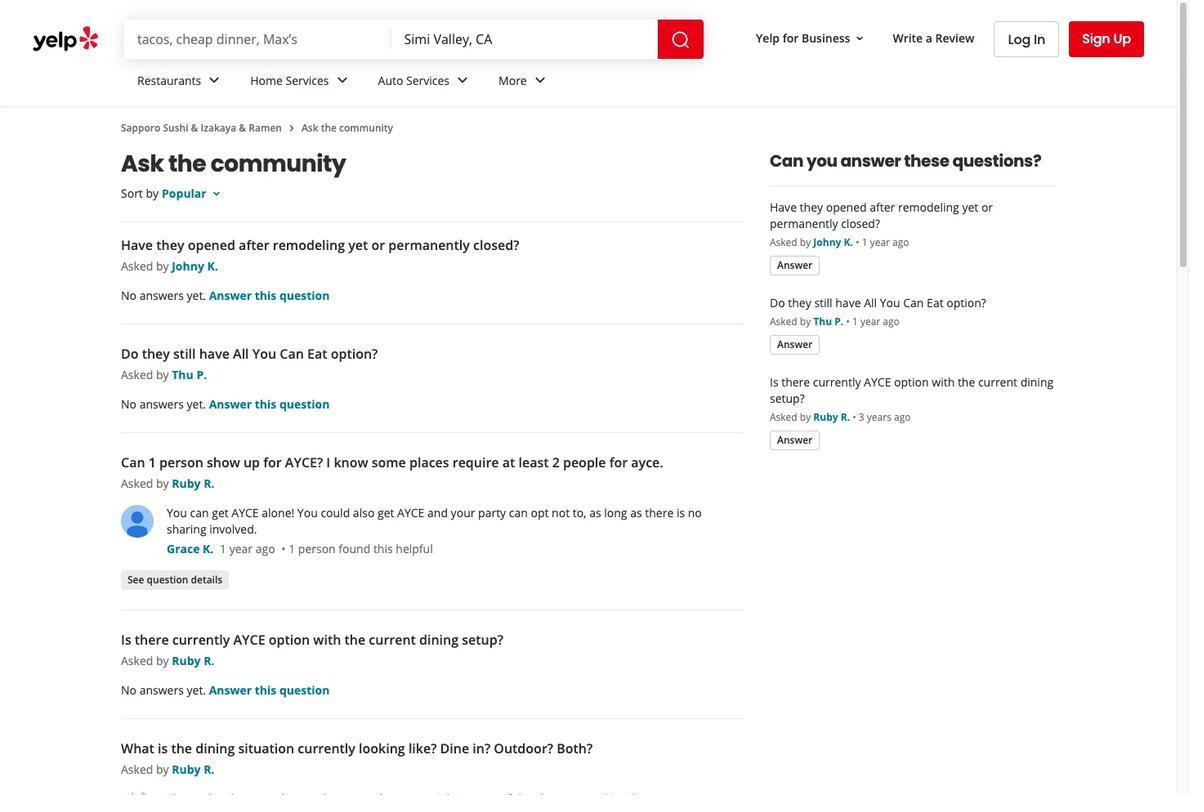 Task type: vqa. For each thing, say whether or not it's contained in the screenshot.
Stadiums & Arenas in the the Search dialog
no



Task type: describe. For each thing, give the bounding box(es) containing it.
grace
[[167, 541, 200, 557]]

these
[[904, 150, 950, 172]]

a
[[926, 30, 933, 45]]

show
[[207, 454, 240, 472]]

see
[[128, 573, 144, 587]]

search image
[[671, 30, 691, 50]]

have for do they still have all you can eat option? asked by thu p.
[[199, 345, 230, 363]]

you
[[807, 150, 838, 172]]

least
[[519, 454, 549, 472]]

current for is there currently ayce option with the current dining setup?
[[978, 374, 1018, 390]]

alone!
[[262, 505, 294, 521]]

with for is there currently ayce option with the current dining setup?
[[932, 374, 955, 390]]

yet for have they opened after remodeling yet or permanently closed?
[[962, 199, 979, 215]]

dining for is there currently ayce option with the current dining setup?
[[1021, 374, 1054, 390]]

places
[[410, 454, 449, 472]]

situation
[[238, 740, 294, 758]]

answers for still
[[139, 396, 184, 412]]

question inside see question details link
[[147, 573, 188, 587]]

i
[[326, 454, 330, 472]]

no for do
[[121, 396, 137, 412]]

sign up
[[1083, 29, 1131, 48]]

party
[[478, 505, 506, 521]]

0 vertical spatial ask the community
[[302, 121, 393, 135]]

setup? for is there currently ayce option with the current dining setup? asked by ruby r.
[[462, 631, 504, 649]]

the inside "is there currently ayce option with the current dining setup? asked by ruby r."
[[345, 631, 366, 649]]

1 down the do they still have all you can eat option?
[[853, 315, 858, 329]]

currently inside the what is the dining situation currently looking like? dine in? outdoor? both? asked by ruby r.
[[298, 740, 356, 758]]

permanently for have they opened after remodeling yet or permanently closed? asked by johny k.
[[389, 236, 470, 254]]

found
[[339, 541, 371, 557]]

none field near
[[404, 30, 645, 48]]

ayce for you can get ayce alone! you could also get ayce and your party can opt not to, as long as there is no sharing involved.
[[232, 505, 259, 521]]

1 horizontal spatial ask
[[302, 121, 318, 135]]

eat for do they still have all you can eat option? asked by thu p.
[[307, 345, 327, 363]]

asked inside the what is the dining situation currently looking like? dine in? outdoor? both? asked by ruby r.
[[121, 762, 153, 777]]

r. inside the what is the dining situation currently looking like? dine in? outdoor? both? asked by ruby r.
[[204, 762, 214, 777]]

option for is there currently ayce option with the current dining setup?
[[894, 374, 929, 390]]

1 inside can 1 person show up for ayce? i know some places require at least 2 people for ayce. asked by ruby r.
[[149, 454, 156, 472]]

answer link for do they still have all you can eat option?
[[770, 335, 820, 355]]

sushi
[[163, 121, 188, 135]]

grace k. link
[[167, 541, 214, 557]]

can 1 person show up for ayce? i know some places require at least 2 people for ayce. asked by ruby r.
[[121, 454, 664, 491]]

opt
[[531, 505, 549, 521]]

auto services
[[378, 72, 450, 88]]

Find text field
[[137, 30, 378, 48]]

setup? for is there currently ayce option with the current dining setup?
[[770, 391, 805, 406]]

see question details link
[[121, 571, 229, 590]]

1 can from the left
[[190, 505, 209, 521]]

answer down asked by ruby r.
[[777, 433, 813, 447]]

you for do they still have all you can eat option? asked by thu p.
[[252, 345, 276, 363]]

log in
[[1008, 30, 1046, 49]]

0 vertical spatial k.
[[844, 235, 853, 249]]

answers for currently
[[139, 683, 184, 698]]

1 vertical spatial ask the community
[[121, 148, 346, 180]]

more link
[[486, 59, 563, 106]]

2 get from the left
[[378, 505, 394, 521]]

asked by johny k.
[[770, 235, 853, 249]]

is for is there currently ayce option with the current dining setup? asked by ruby r.
[[121, 631, 131, 649]]

could
[[321, 505, 350, 521]]

option? for do they still have all you can eat option? asked by thu p.
[[331, 345, 378, 363]]

option? for do they still have all you can eat option?
[[947, 295, 987, 311]]

1 vertical spatial person
[[298, 541, 336, 557]]

is there currently ayce option with the current dining setup?
[[770, 374, 1054, 406]]

require
[[453, 454, 499, 472]]

1 & from the left
[[191, 121, 198, 135]]

2 can from the left
[[509, 505, 528, 521]]

24 chevron down v2 image for home services
[[332, 71, 352, 90]]

up
[[1114, 29, 1131, 48]]

they for have they opened after remodeling yet or permanently closed? asked by johny k.
[[156, 236, 184, 254]]

2 & from the left
[[239, 121, 246, 135]]

johny k. link for can 1 person show up for ayce? i know some places require at least 2 people for ayce.
[[172, 258, 218, 274]]

2
[[552, 454, 560, 472]]

answer this question link for all
[[209, 396, 330, 412]]

what
[[121, 740, 154, 758]]

p. inside do they still have all you can eat option? asked by thu p.
[[196, 367, 207, 383]]

have for have they opened after remodeling yet or permanently closed? asked by johny k.
[[121, 236, 153, 254]]

2 vertical spatial 1 year ago
[[220, 541, 275, 557]]

or for have they opened after remodeling yet or permanently closed?
[[982, 199, 993, 215]]

this right found
[[374, 541, 393, 557]]

1 horizontal spatial for
[[610, 454, 628, 472]]

ramen
[[249, 121, 282, 135]]

1 down involved.
[[220, 541, 226, 557]]

long
[[604, 505, 627, 521]]

and
[[428, 505, 448, 521]]

auto
[[378, 72, 403, 88]]

no answers yet. answer this question for have
[[121, 396, 330, 412]]

in
[[1034, 30, 1046, 49]]

no for is
[[121, 683, 137, 698]]

write a review link
[[886, 23, 981, 53]]

1 vertical spatial ask
[[121, 148, 164, 180]]

sort
[[121, 186, 143, 201]]

both?
[[557, 740, 593, 758]]

answers for opened
[[139, 288, 184, 303]]

1 down have they opened after remodeling yet or permanently closed?
[[862, 235, 868, 249]]

sapporo
[[121, 121, 161, 135]]

also
[[353, 505, 375, 521]]

1 vertical spatial community
[[211, 148, 346, 180]]

still for do they still have all you can eat option?
[[815, 295, 833, 311]]

popular
[[162, 186, 207, 201]]

Near text field
[[404, 30, 645, 48]]

k. inside have they opened after remodeling yet or permanently closed? asked by johny k.
[[207, 258, 218, 274]]

have they opened after remodeling yet or permanently closed?
[[770, 199, 993, 231]]

ruby inside "is there currently ayce option with the current dining setup? asked by ruby r."
[[172, 653, 201, 669]]

remodeling for have they opened after remodeling yet or permanently closed? asked by johny k.
[[273, 236, 345, 254]]

0 vertical spatial thu
[[814, 315, 832, 329]]

the inside the what is the dining situation currently looking like? dine in? outdoor? both? asked by ruby r.
[[171, 740, 192, 758]]

thu p. link for is there currently ayce option with the current dining setup?
[[814, 315, 844, 329]]

outdoor?
[[494, 740, 553, 758]]

sign
[[1083, 29, 1111, 48]]

no answers yet. answer this question for ayce
[[121, 683, 330, 698]]

your
[[451, 505, 475, 521]]

questions?
[[953, 150, 1042, 172]]

option for is there currently ayce option with the current dining setup? asked by ruby r.
[[269, 631, 310, 649]]

remodeling for have they opened after remodeling yet or permanently closed?
[[898, 199, 960, 215]]

by inside "is there currently ayce option with the current dining setup? asked by ruby r."
[[156, 653, 169, 669]]

after for have they opened after remodeling yet or permanently closed? asked by johny k.
[[239, 236, 269, 254]]

1 year ago for remodeling
[[862, 235, 909, 249]]

answer this question link for remodeling
[[209, 288, 330, 303]]

for inside button
[[783, 30, 799, 45]]

answer link for is there currently ayce option with the current dining setup?
[[770, 431, 820, 450]]

have for do they still have all you can eat option?
[[836, 295, 861, 311]]

16 chevron down v2 image
[[854, 32, 867, 45]]

0 horizontal spatial for
[[263, 454, 282, 472]]

up
[[244, 454, 260, 472]]

ayce.
[[631, 454, 664, 472]]

ago for remodeling
[[893, 235, 909, 249]]

opened for have they opened after remodeling yet or permanently closed?
[[826, 199, 867, 215]]

involved.
[[209, 522, 257, 537]]

see question details
[[128, 573, 222, 587]]

question for after
[[279, 288, 330, 303]]

ayce for is there currently ayce option with the current dining setup?
[[864, 374, 891, 390]]

write a review
[[893, 30, 975, 45]]

no answers yet. answer this question for after
[[121, 288, 330, 303]]

answer down asked by thu p.
[[777, 337, 813, 351]]

do they still have all you can eat option? asked by thu p.
[[121, 345, 378, 383]]

there for is there currently ayce option with the current dining setup? asked by ruby r.
[[135, 631, 169, 649]]

3 years ago
[[859, 410, 911, 424]]

can inside can 1 person show up for ayce? i know some places require at least 2 people for ayce. asked by ruby r.
[[121, 454, 145, 472]]

what is the dining situation currently looking like? dine in? outdoor? both? asked by ruby r.
[[121, 740, 593, 777]]

home services
[[250, 72, 329, 88]]

answer this question link for option
[[209, 683, 330, 698]]

16 chevron down v2 image
[[210, 187, 223, 200]]

by inside have they opened after remodeling yet or permanently closed? asked by johny k.
[[156, 258, 169, 274]]

yet for have they opened after remodeling yet or permanently closed? asked by johny k.
[[348, 236, 368, 254]]

do for do they still have all you can eat option?
[[770, 295, 785, 311]]

none field find
[[137, 30, 378, 48]]

auto services link
[[365, 59, 486, 106]]

ago down involved.
[[256, 541, 275, 557]]

dine
[[440, 740, 469, 758]]

currently for is there currently ayce option with the current dining setup?
[[813, 374, 861, 390]]

helpful
[[396, 541, 433, 557]]

grace k.
[[167, 541, 214, 557]]

sharing
[[167, 522, 206, 537]]

you can get ayce alone! you could also get ayce and your party can opt not to, as long as there is no sharing involved.
[[167, 505, 702, 537]]

business
[[802, 30, 851, 45]]

at
[[503, 454, 515, 472]]

ayce?
[[285, 454, 323, 472]]

2 vertical spatial k.
[[203, 541, 214, 557]]

is inside you can get ayce alone! you could also get ayce and your party can opt not to, as long as there is no sharing involved.
[[677, 505, 685, 521]]

sort by
[[121, 186, 159, 201]]

not
[[552, 505, 570, 521]]

ayce for is there currently ayce option with the current dining setup? asked by ruby r.
[[233, 631, 265, 649]]

24 chevron down v2 image for auto services
[[453, 71, 473, 90]]

there for is there currently ayce option with the current dining setup?
[[782, 374, 810, 390]]



Task type: locate. For each thing, give the bounding box(es) containing it.
question for have
[[279, 396, 330, 412]]

opened up asked by johny k.
[[826, 199, 867, 215]]

to,
[[573, 505, 587, 521]]

for right up
[[263, 454, 282, 472]]

0 vertical spatial is
[[770, 374, 779, 390]]

opened for have they opened after remodeling yet or permanently closed? asked by johny k.
[[188, 236, 235, 254]]

is
[[770, 374, 779, 390], [121, 631, 131, 649]]

1 vertical spatial thu p. link
[[172, 367, 207, 383]]

remodeling inside have they opened after remodeling yet or permanently closed? asked by johny k.
[[273, 236, 345, 254]]

0 vertical spatial option
[[894, 374, 929, 390]]

there inside you can get ayce alone! you could also get ayce and your party can opt not to, as long as there is no sharing involved.
[[645, 505, 674, 521]]

2 yet. from the top
[[187, 396, 206, 412]]

yet
[[962, 199, 979, 215], [348, 236, 368, 254]]

0 horizontal spatial have
[[121, 236, 153, 254]]

1 vertical spatial yet
[[348, 236, 368, 254]]

no
[[688, 505, 702, 521]]

with inside "is there currently ayce option with the current dining setup? asked by ruby r."
[[313, 631, 341, 649]]

you inside do they still have all you can eat option? asked by thu p.
[[252, 345, 276, 363]]

johny k. link down have they opened after remodeling yet or permanently closed?
[[814, 235, 853, 249]]

ruby inside the what is the dining situation currently looking like? dine in? outdoor? both? asked by ruby r.
[[172, 762, 201, 777]]

community down auto
[[339, 121, 393, 135]]

as right to,
[[590, 505, 601, 521]]

k.
[[844, 235, 853, 249], [207, 258, 218, 274], [203, 541, 214, 557]]

2 vertical spatial currently
[[298, 740, 356, 758]]

have inside do they still have all you can eat option? asked by thu p.
[[199, 345, 230, 363]]

1 year ago for all
[[853, 315, 900, 329]]

ago for option
[[894, 410, 911, 424]]

johny k. link for is there currently ayce option with the current dining setup?
[[814, 235, 853, 249]]

option?
[[947, 295, 987, 311], [331, 345, 378, 363]]

ayce
[[864, 374, 891, 390], [232, 505, 259, 521], [397, 505, 425, 521], [233, 631, 265, 649]]

they for do they still have all you can eat option?
[[788, 295, 812, 311]]

1 no from the top
[[121, 288, 137, 303]]

currently up 3
[[813, 374, 861, 390]]

1 horizontal spatial 24 chevron down v2 image
[[453, 71, 473, 90]]

answer link down asked by thu p.
[[770, 335, 820, 355]]

they inside have they opened after remodeling yet or permanently closed? asked by johny k.
[[156, 236, 184, 254]]

none field up 'more' on the left top of the page
[[404, 30, 645, 48]]

is inside "is there currently ayce option with the current dining setup? asked by ruby r."
[[121, 631, 131, 649]]

1 vertical spatial have
[[121, 236, 153, 254]]

for right yelp
[[783, 30, 799, 45]]

0 horizontal spatial can
[[190, 505, 209, 521]]

1 horizontal spatial dining
[[419, 631, 459, 649]]

1 horizontal spatial thu
[[814, 315, 832, 329]]

answer down do they still have all you can eat option? asked by thu p.
[[209, 396, 252, 412]]

thu p. link for can 1 person show up for ayce? i know some places require at least 2 people for ayce.
[[172, 367, 207, 383]]

2 vertical spatial yet.
[[187, 683, 206, 698]]

2 answer this question link from the top
[[209, 396, 330, 412]]

they for have they opened after remodeling yet or permanently closed?
[[800, 199, 823, 215]]

this down do they still have all you can eat option? asked by thu p.
[[255, 396, 277, 412]]

16 chevron right v2 image
[[285, 122, 298, 135]]

0 horizontal spatial yet
[[348, 236, 368, 254]]

0 horizontal spatial there
[[135, 631, 169, 649]]

closed? for have they opened after remodeling yet or permanently closed?
[[841, 216, 880, 231]]

in?
[[473, 740, 491, 758]]

24 chevron down v2 image right auto services
[[453, 71, 473, 90]]

write
[[893, 30, 923, 45]]

1 vertical spatial is
[[158, 740, 168, 758]]

closed? for have they opened after remodeling yet or permanently closed? asked by johny k.
[[473, 236, 519, 254]]

for left 'ayce.'
[[610, 454, 628, 472]]

ago for all
[[883, 315, 900, 329]]

1 vertical spatial answer link
[[770, 335, 820, 355]]

you for you can get ayce alone! you could also get ayce and your party can opt not to, as long as there is no sharing involved.
[[297, 505, 318, 521]]

log in link
[[994, 21, 1060, 57]]

or inside have they opened after remodeling yet or permanently closed? asked by johny k.
[[372, 236, 385, 254]]

1 vertical spatial opened
[[188, 236, 235, 254]]

like?
[[409, 740, 437, 758]]

answer this question link
[[209, 288, 330, 303], [209, 396, 330, 412], [209, 683, 330, 698]]

2 no from the top
[[121, 396, 137, 412]]

3
[[859, 410, 865, 424]]

answer this question link down do they still have all you can eat option? asked by thu p.
[[209, 396, 330, 412]]

do they still have all you can eat option?
[[770, 295, 987, 311]]

0 vertical spatial closed?
[[841, 216, 880, 231]]

all for do they still have all you can eat option? asked by thu p.
[[233, 345, 249, 363]]

3 no from the top
[[121, 683, 137, 698]]

1 get from the left
[[212, 505, 229, 521]]

0 horizontal spatial &
[[191, 121, 198, 135]]

more
[[499, 72, 527, 88]]

all
[[864, 295, 877, 311], [233, 345, 249, 363]]

services
[[286, 72, 329, 88], [406, 72, 450, 88]]

asked inside "is there currently ayce option with the current dining setup? asked by ruby r."
[[121, 653, 153, 669]]

with inside is there currently ayce option with the current dining setup?
[[932, 374, 955, 390]]

opened inside have they opened after remodeling yet or permanently closed?
[[826, 199, 867, 215]]

can inside do they still have all you can eat option? asked by thu p.
[[280, 345, 304, 363]]

or inside have they opened after remodeling yet or permanently closed?
[[982, 199, 993, 215]]

&
[[191, 121, 198, 135], [239, 121, 246, 135]]

currently inside is there currently ayce option with the current dining setup?
[[813, 374, 861, 390]]

all inside do they still have all you can eat option? asked by thu p.
[[233, 345, 249, 363]]

k. right grace in the left of the page
[[203, 541, 214, 557]]

eat for do they still have all you can eat option?
[[927, 295, 944, 311]]

24 chevron down v2 image
[[332, 71, 352, 90], [453, 71, 473, 90], [530, 71, 550, 90]]

yelp for business button
[[750, 23, 873, 53]]

by inside the what is the dining situation currently looking like? dine in? outdoor? both? asked by ruby r.
[[156, 762, 169, 777]]

is inside the what is the dining situation currently looking like? dine in? outdoor? both? asked by ruby r.
[[158, 740, 168, 758]]

they inside do they still have all you can eat option? asked by thu p.
[[142, 345, 170, 363]]

answer up the situation
[[209, 683, 252, 698]]

setup?
[[770, 391, 805, 406], [462, 631, 504, 649]]

24 chevron down v2 image for more
[[530, 71, 550, 90]]

is down see
[[121, 631, 131, 649]]

do for do they still have all you can eat option? asked by thu p.
[[121, 345, 139, 363]]

1 horizontal spatial remodeling
[[898, 199, 960, 215]]

answer this question link down have they opened after remodeling yet or permanently closed? asked by johny k.
[[209, 288, 330, 303]]

closed? inside have they opened after remodeling yet or permanently closed? asked by johny k.
[[473, 236, 519, 254]]

this for remodeling
[[255, 288, 277, 303]]

closed?
[[841, 216, 880, 231], [473, 236, 519, 254]]

2 horizontal spatial for
[[783, 30, 799, 45]]

currently down details
[[172, 631, 230, 649]]

all for do they still have all you can eat option?
[[864, 295, 877, 311]]

can left the opt
[[509, 505, 528, 521]]

1 vertical spatial permanently
[[389, 236, 470, 254]]

after for have they opened after remodeling yet or permanently closed?
[[870, 199, 895, 215]]

2 services from the left
[[406, 72, 450, 88]]

no answers yet. answer this question up the situation
[[121, 683, 330, 698]]

1 horizontal spatial none field
[[404, 30, 645, 48]]

can up "sharing"
[[190, 505, 209, 521]]

permanently inside have they opened after remodeling yet or permanently closed? asked by johny k.
[[389, 236, 470, 254]]

ask right 16 chevron right v2 image
[[302, 121, 318, 135]]

ruby r. link
[[814, 410, 850, 424], [172, 476, 214, 491], [172, 653, 214, 669], [172, 762, 214, 777]]

1 horizontal spatial closed?
[[841, 216, 880, 231]]

or for have they opened after remodeling yet or permanently closed? asked by johny k.
[[372, 236, 385, 254]]

still inside do they still have all you can eat option? asked by thu p.
[[173, 345, 196, 363]]

0 horizontal spatial setup?
[[462, 631, 504, 649]]

question down have they opened after remodeling yet or permanently closed? asked by johny k.
[[279, 288, 330, 303]]

24 chevron down v2 image inside home services link
[[332, 71, 352, 90]]

1 horizontal spatial option?
[[947, 295, 987, 311]]

opened
[[826, 199, 867, 215], [188, 236, 235, 254]]

0 vertical spatial have
[[770, 199, 797, 215]]

ask the community up 16 chevron down v2 icon
[[121, 148, 346, 180]]

permanently inside have they opened after remodeling yet or permanently closed?
[[770, 216, 838, 231]]

1 vertical spatial answers
[[139, 396, 184, 412]]

1 horizontal spatial is
[[677, 505, 685, 521]]

thu
[[814, 315, 832, 329], [172, 367, 194, 383]]

question down "is there currently ayce option with the current dining setup? asked by ruby r."
[[279, 683, 330, 698]]

ago
[[893, 235, 909, 249], [883, 315, 900, 329], [894, 410, 911, 424], [256, 541, 275, 557]]

sapporo sushi & izakaya & ramen link
[[121, 121, 282, 135]]

business categories element
[[124, 59, 1144, 106]]

setup? inside "is there currently ayce option with the current dining setup? asked by ruby r."
[[462, 631, 504, 649]]

2 vertical spatial year
[[229, 541, 253, 557]]

no answers yet. answer this question down do they still have all you can eat option? asked by thu p.
[[121, 396, 330, 412]]

0 horizontal spatial thu p. link
[[172, 367, 207, 383]]

1 horizontal spatial get
[[378, 505, 394, 521]]

you for do they still have all you can eat option?
[[880, 295, 901, 311]]

dining inside is there currently ayce option with the current dining setup?
[[1021, 374, 1054, 390]]

services for home services
[[286, 72, 329, 88]]

still for do they still have all you can eat option? asked by thu p.
[[173, 345, 196, 363]]

ago right years
[[894, 410, 911, 424]]

services right auto
[[406, 72, 450, 88]]

2 none field from the left
[[404, 30, 645, 48]]

24 chevron down v2 image
[[205, 71, 224, 90]]

year down have they opened after remodeling yet or permanently closed?
[[870, 235, 890, 249]]

no answers yet. answer this question up do they still have all you can eat option? asked by thu p.
[[121, 288, 330, 303]]

there inside is there currently ayce option with the current dining setup?
[[782, 374, 810, 390]]

1 horizontal spatial all
[[864, 295, 877, 311]]

3 24 chevron down v2 image from the left
[[530, 71, 550, 90]]

is left no
[[677, 505, 685, 521]]

1 answer link from the top
[[770, 256, 820, 275]]

is inside is there currently ayce option with the current dining setup?
[[770, 374, 779, 390]]

1 vertical spatial with
[[313, 631, 341, 649]]

as right the long
[[630, 505, 642, 521]]

answer down asked by johny k.
[[777, 258, 813, 272]]

yet inside have they opened after remodeling yet or permanently closed?
[[962, 199, 979, 215]]

3 no answers yet. answer this question from the top
[[121, 683, 330, 698]]

1 as from the left
[[590, 505, 601, 521]]

people
[[563, 454, 606, 472]]

popular button
[[162, 186, 223, 201]]

ask up sort by
[[121, 148, 164, 180]]

question right see
[[147, 573, 188, 587]]

0 vertical spatial opened
[[826, 199, 867, 215]]

get
[[212, 505, 229, 521], [378, 505, 394, 521]]

can
[[770, 150, 804, 172], [903, 295, 924, 311], [280, 345, 304, 363], [121, 454, 145, 472]]

there left no
[[645, 505, 674, 521]]

answer link
[[770, 256, 820, 275], [770, 335, 820, 355], [770, 431, 820, 450]]

0 horizontal spatial option
[[269, 631, 310, 649]]

answer link down asked by ruby r.
[[770, 431, 820, 450]]

1 person found this helpful
[[289, 541, 433, 557]]

none field up home
[[137, 30, 378, 48]]

1 horizontal spatial opened
[[826, 199, 867, 215]]

24 chevron down v2 image right 'more' on the left top of the page
[[530, 71, 550, 90]]

0 vertical spatial all
[[864, 295, 877, 311]]

opened down 16 chevron down v2 icon
[[188, 236, 235, 254]]

1 answers from the top
[[139, 288, 184, 303]]

0 horizontal spatial eat
[[307, 345, 327, 363]]

0 horizontal spatial closed?
[[473, 236, 519, 254]]

yelp
[[756, 30, 780, 45]]

1 left show
[[149, 454, 156, 472]]

1 vertical spatial have
[[199, 345, 230, 363]]

2 answers from the top
[[139, 396, 184, 412]]

0 horizontal spatial do
[[121, 345, 139, 363]]

1 vertical spatial is
[[121, 631, 131, 649]]

year for have
[[861, 315, 881, 329]]

the inside is there currently ayce option with the current dining setup?
[[958, 374, 975, 390]]

3 answer this question link from the top
[[209, 683, 330, 698]]

0 horizontal spatial current
[[369, 631, 416, 649]]

this up the situation
[[255, 683, 277, 698]]

1 horizontal spatial option
[[894, 374, 929, 390]]

have inside have they opened after remodeling yet or permanently closed?
[[770, 199, 797, 215]]

asked inside can 1 person show up for ayce? i know some places require at least 2 people for ayce. asked by ruby r.
[[121, 476, 153, 491]]

person left found
[[298, 541, 336, 557]]

0 horizontal spatial opened
[[188, 236, 235, 254]]

24 chevron down v2 image left auto
[[332, 71, 352, 90]]

johny k. link
[[814, 235, 853, 249], [172, 258, 218, 274]]

0 horizontal spatial 24 chevron down v2 image
[[332, 71, 352, 90]]

setup? inside is there currently ayce option with the current dining setup?
[[770, 391, 805, 406]]

1 horizontal spatial p.
[[835, 315, 844, 329]]

currently
[[813, 374, 861, 390], [172, 631, 230, 649], [298, 740, 356, 758]]

can
[[190, 505, 209, 521], [509, 505, 528, 521]]

community down 16 chevron right v2 image
[[211, 148, 346, 180]]

1 horizontal spatial services
[[406, 72, 450, 88]]

have up asked by johny k.
[[770, 199, 797, 215]]

after inside have they opened after remodeling yet or permanently closed?
[[870, 199, 895, 215]]

by inside do they still have all you can eat option? asked by thu p.
[[156, 367, 169, 383]]

1 horizontal spatial or
[[982, 199, 993, 215]]

0 vertical spatial johny
[[814, 235, 841, 249]]

0 vertical spatial johny k. link
[[814, 235, 853, 249]]

dining
[[1021, 374, 1054, 390], [419, 631, 459, 649], [196, 740, 235, 758]]

1 year ago down involved.
[[220, 541, 275, 557]]

1 horizontal spatial do
[[770, 295, 785, 311]]

question for ayce
[[279, 683, 330, 698]]

1 horizontal spatial have
[[836, 295, 861, 311]]

asked by thu p.
[[770, 315, 844, 329]]

restaurants link
[[124, 59, 237, 106]]

1 24 chevron down v2 image from the left
[[332, 71, 352, 90]]

review
[[936, 30, 975, 45]]

0 horizontal spatial johny
[[172, 258, 204, 274]]

1
[[862, 235, 868, 249], [853, 315, 858, 329], [149, 454, 156, 472], [220, 541, 226, 557], [289, 541, 295, 557]]

currently left looking
[[298, 740, 356, 758]]

question up ayce?
[[279, 396, 330, 412]]

with for is there currently ayce option with the current dining setup? asked by ruby r.
[[313, 631, 341, 649]]

0 horizontal spatial dining
[[196, 740, 235, 758]]

1 down 'alone!'
[[289, 541, 295, 557]]

answers
[[139, 288, 184, 303], [139, 396, 184, 412], [139, 683, 184, 698]]

answer link for have they opened after remodeling yet or permanently closed?
[[770, 256, 820, 275]]

option inside "is there currently ayce option with the current dining setup? asked by ruby r."
[[269, 631, 310, 649]]

asked by ruby r.
[[770, 410, 850, 424]]

24 chevron down v2 image inside more link
[[530, 71, 550, 90]]

looking
[[359, 740, 405, 758]]

k. down 16 chevron down v2 icon
[[207, 258, 218, 274]]

option? inside do they still have all you can eat option? asked by thu p.
[[331, 345, 378, 363]]

1 vertical spatial eat
[[307, 345, 327, 363]]

johny down have they opened after remodeling yet or permanently closed?
[[814, 235, 841, 249]]

johny inside have they opened after remodeling yet or permanently closed? asked by johny k.
[[172, 258, 204, 274]]

0 vertical spatial 1 year ago
[[862, 235, 909, 249]]

0 vertical spatial answers
[[139, 288, 184, 303]]

do inside do they still have all you can eat option? asked by thu p.
[[121, 345, 139, 363]]

person inside can 1 person show up for ayce? i know some places require at least 2 people for ayce. asked by ruby r.
[[159, 454, 203, 472]]

have
[[770, 199, 797, 215], [121, 236, 153, 254]]

there inside "is there currently ayce option with the current dining setup? asked by ruby r."
[[135, 631, 169, 649]]

there up asked by ruby r.
[[782, 374, 810, 390]]

have they opened after remodeling yet or permanently closed? asked by johny k.
[[121, 236, 519, 274]]

1 horizontal spatial setup?
[[770, 391, 805, 406]]

services right home
[[286, 72, 329, 88]]

1 horizontal spatial eat
[[927, 295, 944, 311]]

1 no answers yet. answer this question from the top
[[121, 288, 330, 303]]

1 vertical spatial p.
[[196, 367, 207, 383]]

0 horizontal spatial is
[[121, 631, 131, 649]]

option inside is there currently ayce option with the current dining setup?
[[894, 374, 929, 390]]

this down have they opened after remodeling yet or permanently closed? asked by johny k.
[[255, 288, 277, 303]]

0 vertical spatial thu p. link
[[814, 315, 844, 329]]

0 horizontal spatial ask
[[121, 148, 164, 180]]

1 vertical spatial closed?
[[473, 236, 519, 254]]

1 horizontal spatial have
[[770, 199, 797, 215]]

eat inside do they still have all you can eat option? asked by thu p.
[[307, 345, 327, 363]]

0 horizontal spatial person
[[159, 454, 203, 472]]

year for after
[[870, 235, 890, 249]]

current inside "is there currently ayce option with the current dining setup? asked by ruby r."
[[369, 631, 416, 649]]

person left show
[[159, 454, 203, 472]]

closed? inside have they opened after remodeling yet or permanently closed?
[[841, 216, 880, 231]]

johny k. link down the popular popup button
[[172, 258, 218, 274]]

2 horizontal spatial 24 chevron down v2 image
[[530, 71, 550, 90]]

2 no answers yet. answer this question from the top
[[121, 396, 330, 412]]

details
[[191, 573, 222, 587]]

permanently for have they opened after remodeling yet or permanently closed?
[[770, 216, 838, 231]]

0 horizontal spatial have
[[199, 345, 230, 363]]

3 answer link from the top
[[770, 431, 820, 450]]

is for is there currently ayce option with the current dining setup?
[[770, 374, 779, 390]]

0 vertical spatial yet.
[[187, 288, 206, 303]]

for
[[783, 30, 799, 45], [263, 454, 282, 472], [610, 454, 628, 472]]

sign up link
[[1069, 21, 1144, 57]]

1 vertical spatial remodeling
[[273, 236, 345, 254]]

with
[[932, 374, 955, 390], [313, 631, 341, 649]]

2 as from the left
[[630, 505, 642, 521]]

1 vertical spatial setup?
[[462, 631, 504, 649]]

some
[[372, 454, 406, 472]]

1 horizontal spatial after
[[870, 199, 895, 215]]

answer up do they still have all you can eat option? asked by thu p.
[[209, 288, 252, 303]]

p.
[[835, 315, 844, 329], [196, 367, 207, 383]]

1 year ago down have they opened after remodeling yet or permanently closed?
[[862, 235, 909, 249]]

yelp for business
[[756, 30, 851, 45]]

current inside is there currently ayce option with the current dining setup?
[[978, 374, 1018, 390]]

they inside have they opened after remodeling yet or permanently closed?
[[800, 199, 823, 215]]

1 vertical spatial after
[[239, 236, 269, 254]]

1 none field from the left
[[137, 30, 378, 48]]

have for have they opened after remodeling yet or permanently closed?
[[770, 199, 797, 215]]

2 vertical spatial answer link
[[770, 431, 820, 450]]

24 chevron down v2 image inside auto services link
[[453, 71, 473, 90]]

have inside have they opened after remodeling yet or permanently closed? asked by johny k.
[[121, 236, 153, 254]]

1 vertical spatial still
[[173, 345, 196, 363]]

1 vertical spatial there
[[645, 505, 674, 521]]

2 vertical spatial there
[[135, 631, 169, 649]]

there down see
[[135, 631, 169, 649]]

is up asked by ruby r.
[[770, 374, 779, 390]]

1 vertical spatial dining
[[419, 631, 459, 649]]

0 vertical spatial year
[[870, 235, 890, 249]]

2 answer link from the top
[[770, 335, 820, 355]]

izakaya
[[201, 121, 236, 135]]

answer link down asked by johny k.
[[770, 256, 820, 275]]

0 horizontal spatial johny k. link
[[172, 258, 218, 274]]

0 horizontal spatial permanently
[[389, 236, 470, 254]]

this for option
[[255, 683, 277, 698]]

0 horizontal spatial remodeling
[[273, 236, 345, 254]]

0 horizontal spatial still
[[173, 345, 196, 363]]

0 horizontal spatial get
[[212, 505, 229, 521]]

home services link
[[237, 59, 365, 106]]

1 vertical spatial johny k. link
[[172, 258, 218, 274]]

yet. for opened
[[187, 288, 206, 303]]

0 vertical spatial p.
[[835, 315, 844, 329]]

None field
[[137, 30, 378, 48], [404, 30, 645, 48]]

2 24 chevron down v2 image from the left
[[453, 71, 473, 90]]

ayce inside "is there currently ayce option with the current dining setup? asked by ruby r."
[[233, 631, 265, 649]]

dining for is there currently ayce option with the current dining setup? asked by ruby r.
[[419, 631, 459, 649]]

no
[[121, 288, 137, 303], [121, 396, 137, 412], [121, 683, 137, 698]]

have down sort by
[[121, 236, 153, 254]]

answer
[[777, 258, 813, 272], [209, 288, 252, 303], [777, 337, 813, 351], [209, 396, 252, 412], [777, 433, 813, 447], [209, 683, 252, 698]]

this for all
[[255, 396, 277, 412]]

after inside have they opened after remodeling yet or permanently closed? asked by johny k.
[[239, 236, 269, 254]]

3 answers from the top
[[139, 683, 184, 698]]

ask the community right 16 chevron right v2 image
[[302, 121, 393, 135]]

they for do they still have all you can eat option? asked by thu p.
[[142, 345, 170, 363]]

1 services from the left
[[286, 72, 329, 88]]

year down the do they still have all you can eat option?
[[861, 315, 881, 329]]

ayce inside is there currently ayce option with the current dining setup?
[[864, 374, 891, 390]]

by inside can 1 person show up for ayce? i know some places require at least 2 people for ayce. asked by ruby r.
[[156, 476, 169, 491]]

asked inside do they still have all you can eat option? asked by thu p.
[[121, 367, 153, 383]]

year down involved.
[[229, 541, 253, 557]]

ruby
[[814, 410, 838, 424], [172, 476, 201, 491], [172, 653, 201, 669], [172, 762, 201, 777]]

1 answer this question link from the top
[[209, 288, 330, 303]]

r. inside can 1 person show up for ayce? i know some places require at least 2 people for ayce. asked by ruby r.
[[204, 476, 214, 491]]

opened inside have they opened after remodeling yet or permanently closed? asked by johny k.
[[188, 236, 235, 254]]

yet. for currently
[[187, 683, 206, 698]]

1 vertical spatial option?
[[331, 345, 378, 363]]

can you answer these questions?
[[770, 150, 1042, 172]]

dining inside "is there currently ayce option with the current dining setup? asked by ruby r."
[[419, 631, 459, 649]]

answer this question link up the situation
[[209, 683, 330, 698]]

current for is there currently ayce option with the current dining setup? asked by ruby r.
[[369, 631, 416, 649]]

& right sushi
[[191, 121, 198, 135]]

services for auto services
[[406, 72, 450, 88]]

years
[[867, 410, 892, 424]]

& left 'ramen'
[[239, 121, 246, 135]]

1 horizontal spatial as
[[630, 505, 642, 521]]

asked inside have they opened after remodeling yet or permanently closed? asked by johny k.
[[121, 258, 153, 274]]

thu inside do they still have all you can eat option? asked by thu p.
[[172, 367, 194, 383]]

1 yet. from the top
[[187, 288, 206, 303]]

r. inside "is there currently ayce option with the current dining setup? asked by ruby r."
[[204, 653, 214, 669]]

ruby inside can 1 person show up for ayce? i know some places require at least 2 people for ayce. asked by ruby r.
[[172, 476, 201, 491]]

0 vertical spatial community
[[339, 121, 393, 135]]

sapporo sushi & izakaya & ramen
[[121, 121, 282, 135]]

log
[[1008, 30, 1031, 49]]

is right what
[[158, 740, 168, 758]]

0 vertical spatial option?
[[947, 295, 987, 311]]

1 vertical spatial option
[[269, 631, 310, 649]]

get right also
[[378, 505, 394, 521]]

currently for is there currently ayce option with the current dining setup? asked by ruby r.
[[172, 631, 230, 649]]

ago down the do they still have all you can eat option?
[[883, 315, 900, 329]]

1 horizontal spatial with
[[932, 374, 955, 390]]

ago down have they opened after remodeling yet or permanently closed?
[[893, 235, 909, 249]]

1 year ago down the do they still have all you can eat option?
[[853, 315, 900, 329]]

no answers yet. answer this question
[[121, 288, 330, 303], [121, 396, 330, 412], [121, 683, 330, 698]]

yet. for still
[[187, 396, 206, 412]]

remodeling inside have they opened after remodeling yet or permanently closed?
[[898, 199, 960, 215]]

None search field
[[124, 20, 707, 59]]

is there currently ayce option with the current dining setup? asked by ruby r.
[[121, 631, 504, 669]]

restaurants
[[137, 72, 201, 88]]

yet inside have they opened after remodeling yet or permanently closed? asked by johny k.
[[348, 236, 368, 254]]

get up involved.
[[212, 505, 229, 521]]

answer
[[841, 150, 901, 172]]

know
[[334, 454, 368, 472]]

dining inside the what is the dining situation currently looking like? dine in? outdoor? both? asked by ruby r.
[[196, 740, 235, 758]]

current
[[978, 374, 1018, 390], [369, 631, 416, 649]]

by
[[146, 186, 159, 201], [800, 235, 811, 249], [156, 258, 169, 274], [800, 315, 811, 329], [156, 367, 169, 383], [800, 410, 811, 424], [156, 476, 169, 491], [156, 653, 169, 669], [156, 762, 169, 777]]

home
[[250, 72, 283, 88]]

johny down popular
[[172, 258, 204, 274]]

k. down have they opened after remodeling yet or permanently closed?
[[844, 235, 853, 249]]

1 vertical spatial no answers yet. answer this question
[[121, 396, 330, 412]]

3 yet. from the top
[[187, 683, 206, 698]]

no for have
[[121, 288, 137, 303]]

currently inside "is there currently ayce option with the current dining setup? asked by ruby r."
[[172, 631, 230, 649]]



